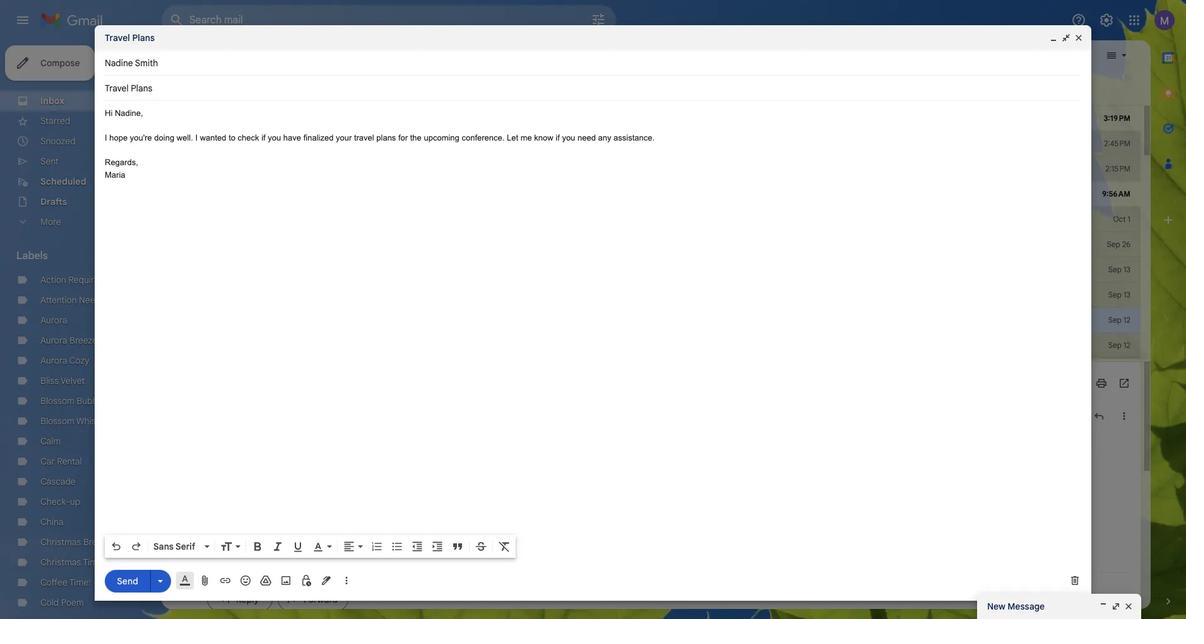 Task type: locate. For each thing, give the bounding box(es) containing it.
2 horizontal spatial if
[[895, 138, 900, 150]]

sep for first sep 13 row
[[1108, 265, 1122, 275]]

2 horizontal spatial your
[[1094, 214, 1112, 225]]

sans serif option
[[151, 541, 202, 554]]

at left 2:01
[[759, 214, 766, 225]]

minimize image
[[1098, 602, 1109, 612]]

0 horizontal spatial 2023
[[736, 214, 756, 225]]

hey left the maria,
[[996, 214, 1011, 225]]

insert files using drive image
[[259, 575, 272, 588]]

a up side
[[837, 189, 842, 200]]

call
[[706, 113, 719, 124]]

aurora cozy link
[[40, 355, 89, 367]]

1 horizontal spatial at
[[984, 113, 992, 124]]

inbox
[[40, 95, 64, 107]]

sep 13 row down sep 26 row
[[162, 283, 1141, 308]]

wanted
[[200, 133, 226, 143]]

interesting
[[384, 139, 420, 148]]

0 vertical spatial pop out image
[[1061, 33, 1071, 43]]

travel plans
[[105, 32, 155, 44]]

mac
[[491, 189, 508, 200], [845, 189, 862, 200]]

0 vertical spatial christmas
[[40, 537, 81, 549]]

sep 13
[[1108, 265, 1131, 275], [1108, 290, 1131, 300]]

insert signature image
[[320, 575, 333, 588]]

an
[[1010, 138, 1020, 150]]

hey left sunny,
[[395, 214, 411, 225]]

new right a
[[431, 189, 447, 200]]

tab list
[[1151, 40, 1186, 575], [162, 71, 1151, 106]]

need right don't
[[996, 189, 1016, 200]]

check-up link
[[40, 497, 80, 508]]

quote ‪(⌘⇧9)‬ image
[[451, 541, 464, 554]]

blossom up calm link
[[40, 416, 74, 427]]

on left sun,
[[678, 214, 690, 225]]

1 horizontal spatial your
[[739, 189, 756, 200]]

2 christmas from the top
[[40, 557, 81, 569]]

None search field
[[162, 5, 616, 35]]

gaze right will
[[1106, 138, 1125, 150]]

1 vertical spatial sep 12
[[1108, 341, 1131, 350]]

is
[[818, 164, 825, 175]]

maria down regards,
[[105, 170, 125, 180]]

blossom down the bliss velvet link
[[40, 396, 74, 407]]

sep 12
[[1108, 316, 1131, 325], [1108, 341, 1131, 350]]

0 horizontal spatial sign-
[[449, 189, 470, 200]]

at inside 'row'
[[984, 113, 992, 124]]

2 sep 12 from the top
[[1108, 341, 1131, 350]]

1 horizontal spatial need
[[996, 189, 1016, 200]]

labels navigation
[[0, 40, 162, 620]]

i
[[105, 133, 107, 143], [195, 133, 198, 143], [1059, 214, 1061, 225]]

dark up know
[[531, 113, 549, 124]]

0 horizontal spatial abyss,
[[551, 113, 577, 124]]

0 vertical spatial and
[[675, 113, 690, 124]]

close image
[[1074, 33, 1084, 43]]

to
[[229, 133, 235, 143], [653, 138, 661, 150], [728, 189, 736, 200], [1018, 189, 1027, 200]]

snooze image
[[331, 49, 343, 62]]

1 vertical spatial sep 13
[[1108, 290, 1131, 300]]

new down postulated
[[680, 189, 696, 200]]

if right and on the right
[[895, 138, 900, 150]]

abyss, up fights
[[551, 113, 577, 124]]

i right can
[[1059, 214, 1061, 225]]

travel plans dialog
[[95, 25, 1092, 602]]

1 vertical spatial aurora
[[40, 335, 67, 347]]

0 horizontal spatial maria
[[105, 170, 125, 180]]

2023 right 11,
[[962, 113, 982, 124]]

by
[[1078, 164, 1088, 175]]

sign-
[[449, 189, 470, 200], [698, 189, 719, 200]]

1 vertical spatial your
[[739, 189, 756, 200]]

1 horizontal spatial mac
[[845, 189, 862, 200]]

a new sign-in on mac mariaaawilliams@gmail.com we noticed a new sign-in to your google account on a mac device. if this was you, you don't need to do anything. if not, we'll help you secure cell
[[423, 189, 1186, 200]]

the inside message body text field
[[410, 133, 422, 143]]

9:56 am
[[1102, 189, 1131, 199]]

christmas down the china link
[[40, 537, 81, 549]]

aurora up "bliss"
[[40, 355, 67, 367]]

1 horizontal spatial on
[[825, 189, 835, 200]]

food for food for thought - whoever fights monsters should see to it that in the process he does not become a monster. and if you gaze long enough into an abyss, the abyss will gaze back into you.
[[427, 138, 447, 150]]

0 vertical spatial your
[[336, 133, 352, 143]]

1 vertical spatial 13
[[1124, 290, 1131, 300]]

insert emoji ‪(⌘⇧2)‬ image
[[239, 575, 252, 588]]

0 vertical spatial sep 13
[[1108, 265, 1131, 275]]

life.
[[807, 113, 821, 124]]

2 on from the left
[[825, 189, 835, 200]]

gaze left long
[[919, 138, 938, 150]]

sign- up sun,
[[698, 189, 719, 200]]

if right know
[[556, 133, 560, 143]]

christmas for christmas break
[[40, 537, 81, 549]]

your down the every
[[739, 189, 756, 200]]

the left process
[[698, 138, 712, 150]]

1 horizontal spatial for
[[449, 138, 460, 150]]

food right 'interesting'
[[427, 138, 447, 150]]

on left mon,
[[897, 113, 909, 124]]

a inside row
[[833, 138, 838, 150]]

for inside message body text field
[[398, 133, 408, 143]]

you right "help"
[[1146, 189, 1160, 200]]

borrow right can
[[1063, 214, 1092, 225]]

nadine smith
[[105, 57, 158, 69]]

dark up assistance.
[[627, 113, 645, 124]]

for right plans
[[398, 133, 408, 143]]

oct left 1,
[[711, 214, 726, 225]]

aurora for aurora breeze
[[40, 335, 67, 347]]

you left the can
[[483, 214, 498, 225]]

2023
[[962, 113, 982, 124], [736, 214, 756, 225]]

need left the any
[[578, 133, 596, 143]]

1 new from the left
[[431, 189, 447, 200]]

0 vertical spatial aurora
[[40, 315, 67, 326]]

kazantzakis
[[848, 113, 895, 124]]

0 horizontal spatial new
[[431, 189, 447, 200]]

2:15 pm
[[1106, 164, 1131, 174]]

1 horizontal spatial abyss,
[[647, 113, 672, 124]]

to up 1,
[[728, 189, 736, 200]]

2 vertical spatial your
[[1094, 214, 1112, 225]]

1 into from the left
[[993, 138, 1008, 150]]

maria,
[[1014, 214, 1038, 225]]

0 horizontal spatial at
[[759, 214, 766, 225]]

sunny
[[802, 214, 827, 225]]

required
[[68, 275, 104, 286]]

bold ‪(⌘b)‬ image
[[251, 541, 264, 554]]

2 if from the left
[[1081, 189, 1086, 200]]

1 row from the top
[[162, 131, 1183, 157]]

sep 12 row
[[162, 308, 1141, 333], [162, 333, 1141, 359]]

1 horizontal spatial on
[[897, 113, 909, 124]]

sep for 1st sep 12 row
[[1108, 316, 1122, 325]]

main content
[[162, 40, 1186, 620]]

your left travel
[[336, 133, 352, 143]]

0 horizontal spatial and
[[675, 113, 690, 124]]

break
[[83, 537, 106, 549]]

support image
[[1071, 13, 1087, 28]]

christmas break link
[[40, 537, 106, 549]]

0 horizontal spatial food
[[357, 139, 375, 148]]

we left call
[[692, 113, 703, 124]]

into
[[993, 138, 1008, 150], [1149, 138, 1164, 150]]

we
[[579, 113, 590, 124], [692, 113, 703, 124]]

1 vertical spatial need
[[996, 189, 1016, 200]]

1 horizontal spatial that
[[719, 164, 736, 175]]

bubbles
[[77, 396, 109, 407]]

for left thought
[[449, 138, 460, 150]]

0 horizontal spatial mac
[[491, 189, 508, 200]]

1 vertical spatial blossom
[[40, 416, 74, 427]]

bliss velvet
[[40, 376, 85, 387]]

1 borrow from the left
[[517, 214, 545, 225]]

i left hope in the left of the page
[[105, 133, 107, 143]]

2 sep 13 row from the top
[[162, 283, 1141, 308]]

2 vertical spatial aurora
[[40, 355, 67, 367]]

1
[[1128, 215, 1131, 224]]

2 hey from the left
[[996, 214, 1011, 225]]

maria inside row
[[654, 214, 676, 225]]

sep 13 row
[[162, 258, 1141, 283], [162, 283, 1141, 308]]

row
[[162, 131, 1183, 157], [162, 359, 1141, 384]]

oct left "1" at the right top of the page
[[1113, 215, 1126, 224]]

secure
[[1163, 189, 1186, 200]]

blossom
[[40, 396, 74, 407], [40, 416, 74, 427]]

abyss, up it
[[647, 113, 672, 124]]

1 vertical spatial that
[[719, 164, 736, 175]]

1 horizontal spatial into
[[1149, 138, 1164, 150]]

up
[[70, 497, 80, 508]]

mariaaawilliams@gmail.com
[[511, 189, 623, 200]]

i right well.
[[195, 133, 198, 143]]

new message
[[987, 602, 1045, 613]]

1 horizontal spatial sign-
[[698, 189, 719, 200]]

main content containing we come from a dark abyss, we end in a dark abyss, and we call the luminous interval life. nikos kazantzakis on mon, sep 11, 2023 at 10:24 am james peterson <james.peterson1902@
[[162, 40, 1186, 620]]

2023 inside 'row'
[[962, 113, 982, 124]]

at left 10:24
[[984, 113, 992, 124]]

1 dark from the left
[[531, 113, 549, 124]]

christmas up coffee time! link
[[40, 557, 81, 569]]

a new sign-in on mac mariaaawilliams@gmail.com we noticed a new sign-in to your google account on a mac device. if this was you, you don't need to do anything. if not, we'll help you secure row
[[162, 182, 1186, 207]]

0 horizontal spatial pop out image
[[1061, 33, 1071, 43]]

0 vertical spatial blossom
[[40, 396, 74, 407]]

1 vertical spatial pop out image
[[1111, 602, 1121, 612]]

2 horizontal spatial on
[[1124, 164, 1136, 175]]

add to tasks image
[[359, 49, 371, 62]]

this
[[902, 189, 917, 200]]

2 blossom from the top
[[40, 416, 74, 427]]

attach files image
[[199, 575, 211, 588]]

0 horizontal spatial your
[[336, 133, 352, 143]]

1 horizontal spatial food
[[427, 138, 447, 150]]

sign- up course
[[449, 189, 470, 200]]

your inside message body text field
[[336, 133, 352, 143]]

1 vertical spatial maria
[[654, 214, 676, 225]]

borrow left my
[[517, 214, 545, 225]]

0 horizontal spatial dark
[[531, 113, 549, 124]]

13
[[1124, 265, 1131, 275], [1124, 290, 1131, 300]]

to left it
[[653, 138, 661, 150]]

1 vertical spatial 2023
[[736, 214, 756, 225]]

monster.
[[840, 138, 874, 150]]

abyss, right an
[[1022, 138, 1048, 150]]

primary tab
[[162, 71, 320, 106]]

we left the "noticed"
[[625, 189, 638, 200]]

luminous
[[737, 113, 773, 124]]

0 vertical spatial we
[[464, 113, 476, 124]]

sep for first sep 12 row from the bottom
[[1108, 341, 1122, 350]]

0 vertical spatial 12
[[1124, 316, 1131, 325]]

1 vertical spatial time!
[[69, 578, 91, 589]]

italic ‪(⌘i)‬ image
[[271, 541, 284, 554]]

gaze
[[919, 138, 938, 150], [1106, 138, 1125, 150]]

2 gaze from the left
[[1106, 138, 1125, 150]]

2 horizontal spatial oct
[[1157, 164, 1171, 175]]

0 vertical spatial on
[[897, 113, 909, 124]]

sep 13 row down regards, in the top of the page
[[162, 258, 1141, 283]]

1 horizontal spatial maria
[[654, 214, 676, 225]]

2 we from the left
[[692, 113, 703, 124]]

should
[[607, 138, 634, 150]]

umlaut
[[252, 138, 280, 150]]

prolongs
[[912, 164, 947, 175]]

insert link ‪(⌘k)‬ image
[[219, 575, 232, 588]]

aurora link
[[40, 315, 67, 326]]

time! up poem
[[69, 578, 91, 589]]

0 vertical spatial 13
[[1124, 265, 1131, 275]]

me
[[521, 133, 532, 143]]

1 vertical spatial we
[[625, 189, 638, 200]]

0 horizontal spatial borrow
[[517, 214, 545, 225]]

10:24
[[995, 113, 1016, 124]]

1 vertical spatial row
[[162, 359, 1141, 384]]

0 horizontal spatial on
[[678, 214, 690, 225]]

1 horizontal spatial pop out image
[[1111, 602, 1121, 612]]

hey
[[395, 214, 411, 225], [996, 214, 1011, 225]]

sep for sep 26 row
[[1107, 240, 1120, 249]]

1 vertical spatial christmas
[[40, 557, 81, 569]]

postulated
[[674, 164, 717, 175]]

1 horizontal spatial we
[[692, 113, 703, 124]]

maria down a new sign-in on mac mariaaawilliams@gmail.com we noticed a new sign-in to your google account on a mac device. if this was you, you don't need to do anything. if not, we'll help you secure row
[[654, 214, 676, 225]]

pop out image for travel plans
[[1061, 33, 1071, 43]]

to left check
[[229, 133, 235, 143]]

1 horizontal spatial if
[[1081, 189, 1086, 200]]

if left not, on the top right
[[1081, 189, 1086, 200]]

account
[[789, 189, 823, 200]]

1 horizontal spatial new
[[680, 189, 696, 200]]

1 vertical spatial at
[[759, 214, 766, 225]]

oct left 3,
[[1157, 164, 1171, 175]]

0 horizontal spatial for
[[398, 133, 408, 143]]

1 mac from the left
[[491, 189, 508, 200]]

2 horizontal spatial abyss,
[[1022, 138, 1048, 150]]

1 horizontal spatial gaze
[[1106, 138, 1125, 150]]

on up course
[[479, 189, 489, 200]]

time! down "break"
[[83, 557, 105, 569]]

help
[[1126, 189, 1144, 200]]

0 horizontal spatial if
[[895, 189, 900, 200]]

cascade
[[40, 477, 76, 488]]

1 horizontal spatial borrow
[[1063, 214, 1092, 225]]

into left you. at top
[[1149, 138, 1164, 150]]

the left upcoming
[[410, 133, 422, 143]]

that right it
[[670, 138, 687, 150]]

remove formatting ‪(⌘\)‬ image
[[498, 541, 511, 554]]

1 horizontal spatial 2023
[[962, 113, 982, 124]]

let
[[507, 133, 518, 143]]

delete image
[[265, 49, 278, 62]]

check-up
[[40, 497, 80, 508]]

car
[[40, 456, 55, 468]]

on
[[897, 113, 909, 124], [1124, 164, 1136, 175], [678, 214, 690, 225]]

borrow
[[517, 214, 545, 225], [1063, 214, 1092, 225]]

rental
[[57, 456, 82, 468]]

0 vertical spatial row
[[162, 131, 1183, 157]]

0 horizontal spatial we
[[464, 113, 476, 124]]

0 vertical spatial that
[[670, 138, 687, 150]]

maria inside regards, maria
[[105, 170, 125, 180]]

travel
[[354, 133, 374, 143]]

underline ‪(⌘u)‬ image
[[292, 542, 304, 554]]

advanced search options image
[[586, 7, 611, 32]]

aurora down aurora link
[[40, 335, 67, 347]]

regards,
[[618, 214, 651, 225]]

1 sep 12 row from the top
[[162, 308, 1141, 333]]

your left oct 1
[[1094, 214, 1112, 225]]

1 horizontal spatial we
[[625, 189, 638, 200]]

if right check
[[261, 133, 266, 143]]

insert photo image
[[280, 575, 292, 588]]

into left an
[[993, 138, 1008, 150]]

discard draft ‪(⌘⇧d)‬ image
[[1069, 575, 1081, 588]]

0 vertical spatial sep 12
[[1108, 316, 1131, 325]]

cold
[[40, 598, 59, 609]]

bulleted list ‪(⌘⇧8)‬ image
[[391, 541, 403, 554]]

mac up the can
[[491, 189, 508, 200]]

we left end at top
[[579, 113, 590, 124]]

for inside row
[[449, 138, 460, 150]]

attention needed
[[40, 295, 111, 306]]

a right become
[[833, 138, 838, 150]]

pop out image
[[1061, 33, 1071, 43], [1111, 602, 1121, 612]]

older image
[[1080, 49, 1093, 62]]

2 sign- from the left
[[698, 189, 719, 200]]

dies
[[1060, 164, 1076, 175]]

0 horizontal spatial need
[[578, 133, 596, 143]]

0 vertical spatial need
[[578, 133, 596, 143]]

a
[[423, 189, 428, 200]]

0 horizontal spatial we
[[579, 113, 590, 124]]

1 vertical spatial on
[[1124, 164, 1136, 175]]

sep
[[933, 113, 949, 124], [1107, 240, 1120, 249], [1108, 265, 1122, 275], [1108, 290, 1122, 300], [1108, 316, 1122, 325], [1108, 341, 1122, 350]]

that left the every
[[719, 164, 736, 175]]

and left call
[[675, 113, 690, 124]]

toggle split pane mode image
[[1105, 49, 1118, 62]]

you right you,
[[956, 189, 971, 200]]

and inside 'row'
[[675, 113, 690, 124]]

1 aurora from the top
[[40, 315, 67, 326]]

new
[[987, 602, 1006, 613]]

and left dies
[[1042, 164, 1057, 175]]

mac left device.
[[845, 189, 862, 200]]

0 horizontal spatial hey
[[395, 214, 411, 225]]

on right account
[[825, 189, 835, 200]]

plans
[[132, 32, 155, 44]]

1 blossom from the top
[[40, 396, 74, 407]]

1 vertical spatial and
[[1042, 164, 1057, 175]]

you
[[268, 133, 281, 143], [562, 133, 575, 143], [902, 138, 917, 150], [956, 189, 971, 200], [1146, 189, 1160, 200], [483, 214, 498, 225]]

2023 right 1,
[[736, 214, 756, 225]]

pop out image left close image
[[1111, 602, 1121, 612]]

serif
[[176, 542, 195, 553]]

cold poem
[[40, 598, 84, 609]]

1 christmas from the top
[[40, 537, 81, 549]]

2 aurora from the top
[[40, 335, 67, 347]]

12
[[1124, 316, 1131, 325], [1124, 341, 1131, 350]]

1 horizontal spatial hey
[[996, 214, 1011, 225]]

2 horizontal spatial i
[[1059, 214, 1061, 225]]

3 aurora from the top
[[40, 355, 67, 367]]

a right from
[[524, 113, 529, 124]]

2023 inside row
[[736, 214, 756, 225]]

1 12 from the top
[[1124, 316, 1131, 325]]

0 horizontal spatial gaze
[[919, 138, 938, 150]]

<sunnyupside33@gmail.com>
[[848, 214, 967, 225]]

if left this
[[895, 189, 900, 200]]

blossom for blossom bubbles
[[40, 396, 74, 407]]

we inside row
[[625, 189, 638, 200]]

you right know
[[562, 133, 575, 143]]

important according to google magic. switch
[[210, 138, 222, 150]]

drafts link
[[40, 196, 67, 208]]

1 horizontal spatial i
[[195, 133, 198, 143]]

0 vertical spatial time!
[[83, 557, 105, 569]]

weakness,
[[998, 164, 1040, 175]]

to left do
[[1018, 189, 1027, 200]]

1 vertical spatial 12
[[1124, 341, 1131, 350]]

1 if from the left
[[895, 189, 900, 200]]

0 horizontal spatial into
[[993, 138, 1008, 150]]

bjord
[[229, 138, 250, 150]]

0 vertical spatial at
[[984, 113, 992, 124]]

0 horizontal spatial on
[[479, 189, 489, 200]]

promotions tab
[[321, 71, 480, 106]]

do
[[1029, 189, 1039, 200]]

and
[[876, 138, 892, 150]]

on left tue,
[[1124, 164, 1136, 175]]

monsters
[[567, 138, 605, 150]]

blossom for blossom whisper
[[40, 416, 74, 427]]

in inside 'row'
[[610, 113, 617, 124]]

1 horizontal spatial oct
[[1113, 215, 1126, 224]]

we left come
[[464, 113, 476, 124]]

aurora down attention
[[40, 315, 67, 326]]

food left plans
[[357, 139, 375, 148]]

labels heading
[[16, 250, 134, 263]]

1 horizontal spatial and
[[1042, 164, 1057, 175]]

0 vertical spatial maria
[[105, 170, 125, 180]]

pop out image right minimize icon
[[1061, 33, 1071, 43]]

the right call
[[722, 113, 735, 124]]

in inside row
[[689, 138, 696, 150]]

0 vertical spatial 2023
[[962, 113, 982, 124]]

2 vertical spatial on
[[678, 214, 690, 225]]



Task type: vqa. For each thing, say whether or not it's contained in the screenshot.
the Cozy/Invitation Movie Night? - Hey everyone, Just sending a friendly invitation for the movie night that is happening this Friday at 8 PM. I hope you all can make it! Best regards, Maria
no



Task type: describe. For each thing, give the bounding box(es) containing it.
we'll
[[1106, 189, 1124, 200]]

interval
[[775, 113, 805, 124]]

redo ‪(⌘y)‬ image
[[130, 541, 143, 554]]

settings image
[[1099, 13, 1114, 28]]

drafts
[[40, 196, 67, 208]]

abyss
[[1065, 138, 1089, 150]]

nadine
[[105, 57, 133, 69]]

not,
[[1089, 189, 1104, 200]]

1 horizontal spatial if
[[556, 133, 560, 143]]

velvet
[[61, 376, 85, 387]]

2 dark from the left
[[627, 113, 645, 124]]

coffee time! link
[[40, 578, 91, 589]]

become
[[798, 138, 830, 150]]

enough
[[960, 138, 991, 150]]

3,
[[1174, 164, 1181, 175]]

compose button
[[5, 45, 95, 81]]

indent more ‪(⌘])‬ image
[[431, 541, 444, 554]]

1 sep 13 row from the top
[[162, 258, 1141, 283]]

know
[[534, 133, 553, 143]]

sent link
[[40, 156, 59, 167]]

2 row from the top
[[162, 359, 1141, 384]]

smith
[[135, 57, 158, 69]]

1 sep 12 from the top
[[1108, 316, 1131, 325]]

pm
[[787, 214, 800, 225]]

undo ‪(⌘z)‬ image
[[110, 541, 122, 554]]

your inside row
[[739, 189, 756, 200]]

2 sep 13 from the top
[[1108, 290, 1131, 300]]

2:45 pm
[[1104, 139, 1131, 148]]

indent less ‪(⌘[)‬ image
[[411, 541, 424, 554]]

was
[[919, 189, 935, 200]]

report spam image
[[237, 49, 250, 62]]

snoozed link
[[40, 136, 76, 147]]

and inside row
[[1042, 164, 1057, 175]]

you left have
[[268, 133, 281, 143]]

we come from a dark abyss, we end in a dark abyss, and we call the luminous interval life. nikos kazantzakis on mon, sep 11, 2023 at 10:24 am james peterson <james.peterson1902@ cell
[[464, 113, 1186, 124]]

2 new from the left
[[680, 189, 696, 200]]

2 13 from the top
[[1124, 290, 1131, 300]]

on inside 'row'
[[897, 113, 909, 124]]

anything.
[[1042, 189, 1079, 200]]

every
[[738, 164, 760, 175]]

hey sunny, of course you can borrow my makeup! best regards, maria on sun, oct 1, 2023 at 2:01 pm sunny side <sunnyupside33@gmail.com> wrote: hey maria, can i borrow your makeup? sincerely cell
[[395, 214, 1186, 225]]

more button
[[0, 212, 152, 232]]

row containing bjord umlaut
[[162, 131, 1183, 157]]

if inside row
[[895, 138, 900, 150]]

needed
[[79, 295, 111, 306]]

2 sep 12 row from the top
[[162, 333, 1141, 359]]

thing
[[796, 164, 816, 175]]

you right and on the right
[[902, 138, 917, 150]]

scheduled link
[[40, 176, 86, 188]]

search mail image
[[165, 9, 188, 32]]

peterson
[[1061, 113, 1097, 124]]

whisper
[[76, 416, 109, 427]]

can
[[500, 214, 515, 225]]

labels
[[16, 250, 48, 263]]

a right the "noticed"
[[672, 189, 677, 200]]

need inside message body text field
[[578, 133, 596, 143]]

china link
[[40, 517, 64, 528]]

toggle confidential mode image
[[300, 575, 313, 588]]

any
[[598, 133, 611, 143]]

2 mac from the left
[[845, 189, 862, 200]]

food for thought - whoever fights monsters should see to it that in the process he does not become a monster. and if you gaze long enough into an abyss, the abyss will gaze back into you.
[[427, 138, 1183, 150]]

snoozed
[[40, 136, 76, 147]]

1 13 from the top
[[1124, 265, 1131, 275]]

christmas for christmas time!
[[40, 557, 81, 569]]

time! for coffee time!
[[69, 578, 91, 589]]

sep 26 row
[[162, 232, 1141, 258]]

0 horizontal spatial if
[[261, 133, 266, 143]]

christmas time!
[[40, 557, 105, 569]]

poem
[[61, 598, 84, 609]]

Subject field
[[105, 82, 1081, 95]]

3:19 pm
[[1104, 114, 1131, 123]]

have
[[283, 133, 301, 143]]

jean paul sartre once postulated that every existing thing is born without reason, prolongs itself out of weakness, and dies by chance. on tue, oct 3, 2 row
[[162, 157, 1186, 182]]

a new sign-in on mac mariaaawilliams@gmail.com we noticed a new sign-in to your google account on a mac device. if this was you, you don't need to do anything. if not, we'll help you secure
[[423, 189, 1186, 200]]

side
[[829, 214, 846, 225]]

jean paul sartre once postulated that every existing thing is born without reason, prolongs itself out of weakness, and dies by chance. on tue, oct 3, 2 cell
[[584, 164, 1186, 175]]

more
[[40, 217, 61, 228]]

device.
[[864, 189, 892, 200]]

cold poem link
[[40, 598, 84, 609]]

sans
[[153, 542, 174, 553]]

2 12 from the top
[[1124, 341, 1131, 350]]

from
[[503, 113, 522, 124]]

0 horizontal spatial oct
[[711, 214, 726, 225]]

not
[[782, 138, 796, 150]]

1 on from the left
[[479, 189, 489, 200]]

food for food
[[357, 139, 375, 148]]

2 into from the left
[[1149, 138, 1164, 150]]

inbox link
[[40, 95, 64, 107]]

26
[[1122, 240, 1131, 249]]

attention
[[40, 295, 77, 306]]

Message Body text field
[[105, 107, 1081, 532]]

1 gaze from the left
[[919, 138, 938, 150]]

sep inside 'row'
[[933, 113, 949, 124]]

minimize image
[[1049, 33, 1059, 43]]

time! for christmas time!
[[83, 557, 105, 569]]

more options image
[[343, 575, 350, 588]]

jean
[[584, 164, 603, 175]]

to inside message body text field
[[229, 133, 235, 143]]

main menu image
[[15, 13, 30, 28]]

check-
[[40, 497, 70, 508]]

a right end at top
[[620, 113, 624, 124]]

sent
[[40, 156, 59, 167]]

the inside we come from a dark abyss, we end in a dark abyss, and we call the luminous interval life. nikos kazantzakis on mon, sep 11, 2023 at 10:24 am james peterson <james.peterson1902@ 'row'
[[722, 113, 735, 124]]

you,
[[937, 189, 954, 200]]

can
[[1040, 214, 1056, 225]]

archive image
[[210, 49, 222, 62]]

to inside row
[[653, 138, 661, 150]]

1 sep 13 from the top
[[1108, 265, 1131, 275]]

compose
[[40, 57, 80, 69]]

he
[[748, 138, 758, 150]]

formatting options toolbar
[[105, 536, 516, 559]]

4
[[139, 96, 144, 105]]

action required link
[[40, 275, 104, 286]]

sep for 1st sep 13 row from the bottom of the page
[[1108, 290, 1122, 300]]

numbered list ‪(⌘⇧7)‬ image
[[371, 541, 383, 554]]

social tab
[[481, 71, 640, 106]]

we inside 'row'
[[464, 113, 476, 124]]

conference.
[[462, 133, 505, 143]]

of
[[987, 164, 996, 175]]

0 horizontal spatial i
[[105, 133, 107, 143]]

am
[[1018, 113, 1031, 124]]

hey sunny, of course you can borrow my makeup! best regards, maria on sun, oct 1, 2023 at 2:01 pm sunny side <sunnyupside33@gmail.com> wrote: hey maria, can i borrow your makeup? sincerely row
[[162, 207, 1186, 232]]

at inside row
[[759, 214, 766, 225]]

your inside row
[[1094, 214, 1112, 225]]

scheduled
[[40, 176, 86, 188]]

aurora for aurora link
[[40, 315, 67, 326]]

you inside row
[[483, 214, 498, 225]]

blossom bubbles
[[40, 396, 109, 407]]

pop out image for new message
[[1111, 602, 1121, 612]]

nadine,
[[115, 109, 143, 118]]

aurora for aurora cozy
[[40, 355, 67, 367]]

2 borrow from the left
[[1063, 214, 1092, 225]]

attention needed link
[[40, 295, 111, 306]]

sunny,
[[413, 214, 439, 225]]

strikethrough ‪(⌘⇧x)‬ image
[[475, 541, 487, 554]]

will
[[1091, 138, 1103, 150]]

regards, maria
[[105, 158, 138, 180]]

coffee time!
[[40, 578, 91, 589]]

1 hey from the left
[[395, 214, 411, 225]]

aurora breeze link
[[40, 335, 97, 347]]

1 we from the left
[[579, 113, 590, 124]]

we come from a dark abyss, we end in a dark abyss, and we call the luminous interval life. nikos kazantzakis on mon, sep 11, 2023 at 10:24 am james peterson <james.peterson1902@ row
[[162, 106, 1186, 131]]

the left abyss
[[1050, 138, 1063, 150]]

blossom whisper link
[[40, 416, 109, 427]]

aurora cozy
[[40, 355, 89, 367]]

plans
[[376, 133, 396, 143]]

sans serif
[[153, 542, 195, 553]]

calm
[[40, 436, 61, 448]]

need inside row
[[996, 189, 1016, 200]]

cozy
[[69, 355, 89, 367]]

close image
[[1124, 602, 1134, 612]]

breeze
[[69, 335, 97, 347]]

jean paul sartre once postulated that every existing thing is born without reason, prolongs itself out of weakness, and dies by chance. on tue, oct 3, 2
[[584, 164, 1186, 175]]

bliss velvet link
[[40, 376, 85, 387]]

i inside hey sunny, of course you can borrow my makeup! best regards, maria on sun, oct 1, 2023 at 2:01 pm sunny side <sunnyupside33@gmail.com> wrote: hey maria, can i borrow your makeup? sincerely row
[[1059, 214, 1061, 225]]

reason,
[[880, 164, 910, 175]]

0 horizontal spatial that
[[670, 138, 687, 150]]

course
[[453, 214, 481, 225]]

more send options image
[[154, 575, 167, 588]]

1 sign- from the left
[[449, 189, 470, 200]]

send
[[117, 576, 138, 587]]

hey sunny, of course you can borrow my makeup! best regards, maria on sun, oct 1, 2023 at 2:01 pm sunny side <sunnyupside33@gmail.com> wrote: hey maria, can i borrow your makeup? sincerely
[[395, 214, 1186, 225]]

assistance.
[[614, 133, 655, 143]]



